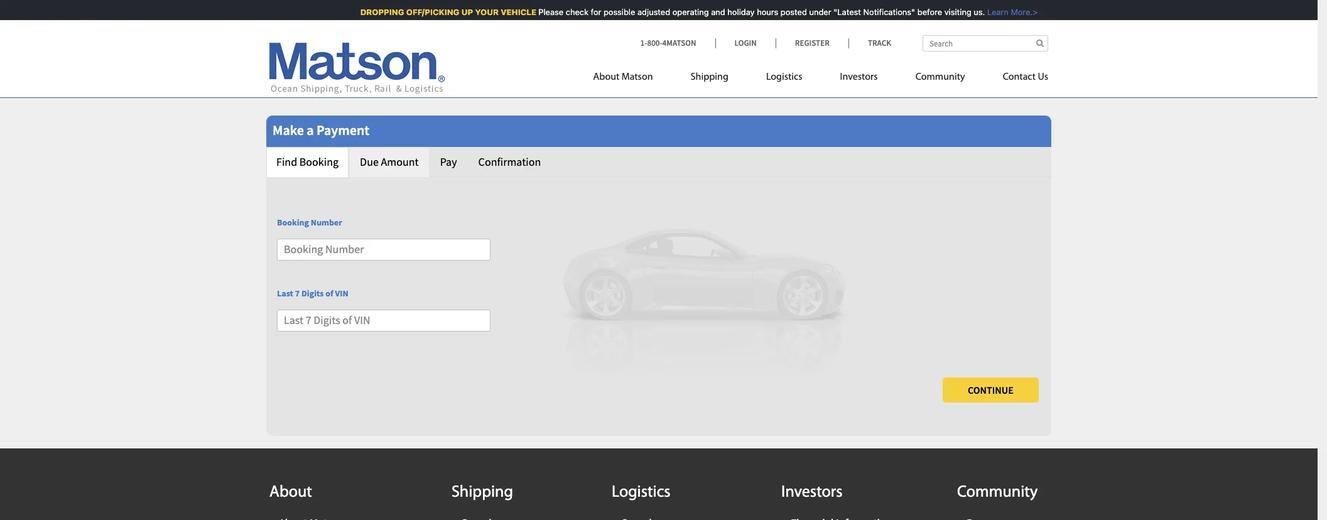 Task type: vqa. For each thing, say whether or not it's contained in the screenshot.
the less you have to think about collections, claims and credit approvals, the more time you can devote to finding loads, booking freight and making money. most of our dedicated team members have been with us ten years or more. they know the job, they get to know your way of working and they want you to succeed.
no



Task type: locate. For each thing, give the bounding box(es) containing it.
last 7 digits of vin
[[277, 288, 349, 299]]

None search field
[[923, 35, 1049, 52]]

contact
[[1003, 72, 1036, 82]]

7
[[295, 288, 300, 299]]

800-
[[648, 38, 663, 48]]

1 vertical spatial about
[[270, 485, 312, 502]]

0 vertical spatial booking
[[300, 155, 339, 169]]

booking
[[300, 155, 339, 169], [277, 217, 309, 228]]

0 vertical spatial logistics
[[767, 72, 803, 82]]

logistics link
[[748, 66, 822, 92]]

please
[[534, 7, 559, 17]]

booking left number
[[277, 217, 309, 228]]

1 horizontal spatial logistics
[[767, 72, 803, 82]]

0 horizontal spatial shipping
[[452, 485, 513, 502]]

operating
[[668, 7, 705, 17]]

investors
[[841, 72, 878, 82], [782, 485, 843, 502]]

None submit
[[943, 378, 1040, 403]]

make a payment
[[273, 121, 370, 139]]

search image
[[1037, 39, 1045, 47]]

footer
[[0, 449, 1319, 520]]

1-800-4matson
[[641, 38, 697, 48]]

confirmation
[[479, 155, 541, 169]]

"latest
[[829, 7, 857, 17]]

0 horizontal spatial about
[[270, 485, 312, 502]]

vin
[[335, 288, 349, 299]]

investors link
[[822, 66, 897, 92]]

find
[[277, 155, 297, 169]]

digits
[[302, 288, 324, 299]]

Last 7 Digits of VIN text field
[[277, 310, 491, 332]]

1 vertical spatial booking
[[277, 217, 309, 228]]

1 vertical spatial community
[[958, 485, 1038, 502]]

1 vertical spatial logistics
[[612, 485, 671, 502]]

possible
[[599, 7, 631, 17]]

more.>
[[1007, 7, 1034, 17]]

register
[[796, 38, 830, 48]]

0 vertical spatial about
[[594, 72, 620, 82]]

1 vertical spatial shipping
[[452, 485, 513, 502]]

shipping inside footer
[[452, 485, 513, 502]]

0 horizontal spatial logistics
[[612, 485, 671, 502]]

learn more.> link
[[981, 7, 1034, 17]]

payment
[[317, 121, 370, 139]]

under
[[805, 7, 827, 17]]

Booking Number text field
[[277, 239, 491, 261]]

learn
[[983, 7, 1004, 17]]

footer containing about
[[0, 449, 1319, 520]]

logistics
[[767, 72, 803, 82], [612, 485, 671, 502]]

confirmation link
[[469, 147, 551, 177]]

0 vertical spatial community
[[916, 72, 966, 82]]

register link
[[776, 38, 849, 48]]

login
[[735, 38, 757, 48]]

community
[[916, 72, 966, 82], [958, 485, 1038, 502]]

logistics inside footer
[[612, 485, 671, 502]]

about inside footer
[[270, 485, 312, 502]]

track
[[869, 38, 892, 48]]

shipping
[[691, 72, 729, 82], [452, 485, 513, 502]]

pay link
[[430, 147, 467, 177]]

booking down make a payment
[[300, 155, 339, 169]]

check
[[561, 7, 584, 17]]

1 horizontal spatial shipping
[[691, 72, 729, 82]]

0 vertical spatial shipping
[[691, 72, 729, 82]]

about inside the top menu navigation
[[594, 72, 620, 82]]

1 horizontal spatial about
[[594, 72, 620, 82]]

1 vertical spatial investors
[[782, 485, 843, 502]]

find booking
[[277, 155, 339, 169]]

holiday
[[723, 7, 750, 17]]

about
[[594, 72, 620, 82], [270, 485, 312, 502]]

0 vertical spatial investors
[[841, 72, 878, 82]]



Task type: describe. For each thing, give the bounding box(es) containing it.
dropping off/picking up your vehicle please check for possible adjusted operating and holiday hours posted under "latest notifications" before visiting us. learn more.>
[[356, 7, 1034, 17]]

4matson
[[663, 38, 697, 48]]

a
[[307, 121, 314, 139]]

due
[[360, 155, 379, 169]]

about for about
[[270, 485, 312, 502]]

1-
[[641, 38, 648, 48]]

visiting
[[940, 7, 967, 17]]

about matson link
[[594, 66, 672, 92]]

last
[[277, 288, 293, 299]]

due amount
[[360, 155, 419, 169]]

amount
[[381, 155, 419, 169]]

us
[[1039, 72, 1049, 82]]

for
[[586, 7, 597, 17]]

notifications"
[[859, 7, 911, 17]]

track link
[[849, 38, 892, 48]]

investors inside footer
[[782, 485, 843, 502]]

login link
[[716, 38, 776, 48]]

matson
[[622, 72, 653, 82]]

and
[[707, 7, 721, 17]]

pay
[[440, 155, 457, 169]]

shipping link
[[672, 66, 748, 92]]

blue matson logo with ocean, shipping, truck, rail and logistics written beneath it. image
[[270, 43, 446, 94]]

hours
[[753, 7, 774, 17]]

your
[[471, 7, 494, 17]]

contact us link
[[985, 66, 1049, 92]]

number
[[311, 217, 342, 228]]

top menu navigation
[[594, 66, 1049, 92]]

vehicle
[[496, 7, 532, 17]]

shipping inside the top menu navigation
[[691, 72, 729, 82]]

booking inside the find booking link
[[300, 155, 339, 169]]

community inside the top menu navigation
[[916, 72, 966, 82]]

make
[[273, 121, 304, 139]]

before
[[913, 7, 938, 17]]

find booking link
[[266, 147, 349, 177]]

community inside footer
[[958, 485, 1038, 502]]

up
[[457, 7, 469, 17]]

contact us
[[1003, 72, 1049, 82]]

us.
[[970, 7, 981, 17]]

off/picking
[[402, 7, 455, 17]]

of
[[326, 288, 334, 299]]

adjusted
[[633, 7, 666, 17]]

about matson
[[594, 72, 653, 82]]

logistics inside 'link'
[[767, 72, 803, 82]]

dropping
[[356, 7, 400, 17]]

community link
[[897, 66, 985, 92]]

1-800-4matson link
[[641, 38, 716, 48]]

due amount link
[[350, 147, 429, 177]]

investors inside the top menu navigation
[[841, 72, 878, 82]]

posted
[[776, 7, 803, 17]]

about for about matson
[[594, 72, 620, 82]]

booking number
[[277, 217, 342, 228]]

Search search field
[[923, 35, 1049, 52]]



